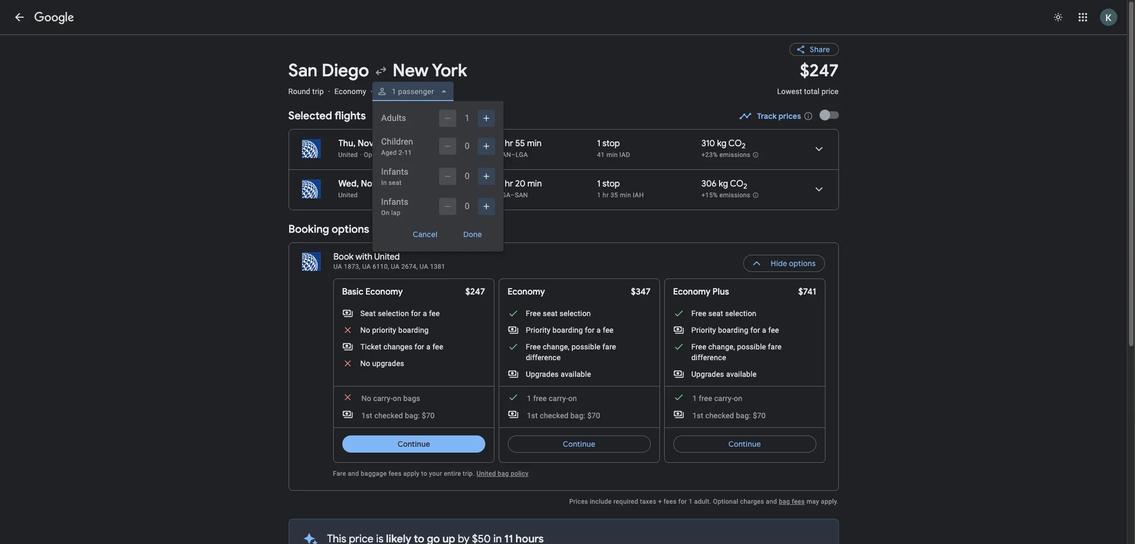 Task type: describe. For each thing, give the bounding box(es) containing it.
bags
[[403, 394, 420, 403]]

taxes
[[640, 498, 656, 505]]

no upgrades
[[360, 359, 404, 368]]

share
[[810, 45, 830, 54]]

bag: for basic
[[405, 411, 420, 420]]

bag: for economy
[[736, 411, 751, 420]]

4 ua from the left
[[420, 263, 428, 270]]

2 ua from the left
[[362, 263, 371, 270]]

hr inside 1 stop 1 hr 35 min iah
[[603, 191, 609, 199]]

priority boarding for a fee for economy plus
[[692, 326, 779, 334]]

san
[[288, 60, 318, 82]]

San Diego to New York and back text field
[[288, 60, 764, 82]]

baggage
[[361, 470, 387, 477]]

book with united ua 1873, ua 6110, ua 2674, ua 1381
[[334, 252, 445, 270]]

mesa
[[402, 151, 419, 159]]

options for booking options
[[332, 223, 369, 236]]

with
[[356, 252, 372, 262]]

$70 for basic
[[422, 411, 435, 420]]

stop for 6 hr 55 min
[[603, 138, 620, 149]]

$347
[[631, 287, 651, 297]]

1 carry- from the left
[[373, 394, 393, 403]]

8:10 pm
[[439, 178, 470, 189]]

cancel
[[413, 230, 438, 239]]

selection for economy
[[560, 309, 591, 318]]

priority for economy
[[526, 326, 551, 334]]

fare for $741
[[768, 342, 782, 351]]

free seat selection for economy
[[526, 309, 591, 318]]

11
[[404, 149, 412, 156]]

prices include required taxes + fees for 1 adult. optional charges and bag fees may apply.
[[569, 498, 839, 505]]

1st for economy
[[527, 411, 538, 420]]

checked for economy
[[540, 411, 569, 420]]

0 horizontal spatial bag
[[498, 470, 509, 477]]

possible for economy
[[572, 342, 601, 351]]

new
[[393, 60, 429, 82]]

infants for infants in seat
[[381, 167, 408, 177]]

san inside 9 hr 20 min lga – san
[[515, 191, 528, 199]]

continue for economy plus
[[729, 439, 761, 449]]

$70 for economy
[[753, 411, 766, 420]]

infants in seat
[[381, 167, 408, 187]]

8:05 am
[[396, 138, 428, 149]]

fare for $347
[[603, 342, 616, 351]]

adult.
[[694, 498, 711, 505]]

united right trip.
[[477, 470, 496, 477]]

upgrades for economy
[[526, 370, 559, 378]]

book
[[334, 252, 354, 262]]

1st checked bag: $70 for economy
[[693, 411, 766, 420]]

1:50 pm
[[399, 178, 430, 189]]

track prices
[[757, 111, 801, 121]]

wed,
[[338, 178, 359, 189]]

selected
[[288, 109, 332, 123]]

hr for 6
[[505, 138, 513, 149]]

upgrades available for economy
[[526, 370, 591, 378]]

trip.
[[463, 470, 475, 477]]

+15%
[[702, 191, 718, 199]]

Departure time: 8:05 AM. text field
[[396, 138, 428, 149]]

airlines
[[420, 151, 443, 159]]

united down thu,
[[338, 151, 358, 159]]

$247 for $247 lowest total price
[[800, 60, 839, 82]]

change appearance image
[[1046, 4, 1071, 30]]

price
[[822, 87, 839, 96]]

none text field containing $247
[[777, 60, 839, 105]]

in
[[381, 179, 387, 187]]

optional
[[713, 498, 739, 505]]

infants for infants on lap
[[381, 197, 408, 207]]

by
[[393, 151, 400, 159]]

2 for 306 kg co
[[744, 182, 748, 191]]

Flight numbers UA 1873, UA 6110, UA 2674, UA 1381 text field
[[334, 263, 445, 270]]

priority
[[372, 326, 396, 334]]

operated
[[364, 151, 392, 159]]

children aged 2-11
[[381, 137, 413, 156]]

bag fees button
[[779, 498, 805, 505]]

cancel button
[[400, 226, 451, 243]]

united inside book with united ua 1873, ua 6110, ua 2674, ua 1381
[[374, 252, 400, 262]]

basic
[[342, 287, 364, 297]]

306 kg co 2
[[702, 178, 748, 191]]

Arrival time: 6:00 PM. text field
[[438, 138, 470, 149]]

1 horizontal spatial fees
[[664, 498, 677, 505]]

round
[[288, 87, 310, 96]]

adults
[[381, 113, 406, 123]]

plus
[[713, 287, 729, 297]]

1st checked bag: $70 for basic
[[362, 411, 435, 420]]

hide options
[[771, 259, 816, 268]]

0 horizontal spatial  image
[[328, 87, 330, 96]]

change, for economy plus
[[709, 342, 735, 351]]

1 free carry-on for economy plus
[[693, 394, 743, 403]]

apply.
[[821, 498, 839, 505]]

kg for 310
[[717, 138, 727, 149]]

310 kg co 2
[[702, 138, 746, 151]]

your
[[429, 470, 442, 477]]

1 selection from the left
[[378, 309, 409, 318]]

1st for basic economy
[[362, 411, 372, 420]]

main content containing san diego
[[288, 34, 839, 544]]

0 for infants on lap
[[465, 201, 470, 211]]

2674,
[[401, 263, 418, 270]]

available for economy
[[561, 370, 591, 378]]

23
[[376, 138, 385, 149]]

total
[[804, 87, 820, 96]]

prices
[[569, 498, 588, 505]]

on for economy
[[568, 394, 577, 403]]

310
[[702, 138, 715, 149]]

united down wed,
[[338, 191, 358, 199]]

29
[[379, 178, 389, 189]]

1 stop 1 hr 35 min iah
[[597, 178, 644, 199]]

1 vertical spatial bag
[[779, 498, 790, 505]]

2 horizontal spatial  image
[[371, 87, 373, 96]]

1381
[[430, 263, 445, 270]]

hide
[[771, 259, 788, 268]]

ticket
[[360, 342, 382, 351]]

required
[[614, 498, 638, 505]]

seat selection for a fee
[[360, 309, 440, 318]]

operated by mesa airlines dba united express
[[364, 151, 504, 159]]

1 vertical spatial and
[[766, 498, 777, 505]]

upgrades for economy plus
[[692, 370, 724, 378]]

free for economy plus
[[699, 394, 713, 403]]

infants on lap
[[381, 197, 408, 217]]

difference for economy
[[526, 353, 561, 362]]

policy
[[511, 470, 529, 477]]

total duration 6 hr 55 min. element
[[498, 138, 597, 151]]

charges
[[740, 498, 764, 505]]

include
[[590, 498, 612, 505]]

layover (1 of 1) is a 41 min layover at dulles international airport in washington. element
[[597, 151, 696, 159]]

diego
[[322, 60, 369, 82]]

booking options
[[288, 223, 369, 236]]

san diego
[[288, 60, 369, 82]]

6 hr 55 min san – lga
[[498, 138, 542, 159]]

$247 lowest total price
[[777, 60, 839, 96]]

seat for economy
[[543, 309, 558, 318]]

lap
[[391, 209, 401, 217]]



Task type: locate. For each thing, give the bounding box(es) containing it.
1 inside 1 stop 41 min iad
[[597, 138, 601, 149]]

 image
[[390, 138, 392, 149]]

41
[[597, 151, 605, 159]]

1 upgrades available from the left
[[526, 370, 591, 378]]

co up +23% emissions
[[729, 138, 742, 149]]

checked for economy plus
[[706, 411, 734, 420]]

1 stop flight. element
[[597, 138, 620, 151], [597, 178, 620, 191]]

6
[[498, 138, 503, 149]]

1 horizontal spatial boarding
[[553, 326, 583, 334]]

seat
[[360, 309, 376, 318]]

upgrades
[[372, 359, 404, 368]]

0 vertical spatial options
[[332, 223, 369, 236]]

bag left the "policy" at left
[[498, 470, 509, 477]]

2 horizontal spatial seat
[[709, 309, 723, 318]]

1 horizontal spatial upgrades
[[692, 370, 724, 378]]

2 difference from the left
[[692, 353, 726, 362]]

co up +15% emissions
[[730, 178, 744, 189]]

1 inside number of passengers dialog
[[465, 113, 470, 123]]

1 free carry-on for economy
[[527, 394, 577, 403]]

0 vertical spatial no
[[360, 326, 370, 334]]

– for 55
[[511, 151, 516, 159]]

$70
[[422, 411, 435, 420], [587, 411, 600, 420], [753, 411, 766, 420]]

$741
[[799, 287, 816, 297]]

ticket changes for a fee
[[360, 342, 443, 351]]

main content
[[288, 34, 839, 544]]

306
[[702, 178, 717, 189]]

0 horizontal spatial 1 free carry-on
[[527, 394, 577, 403]]

no for no priority boarding
[[360, 326, 370, 334]]

no down the seat
[[360, 326, 370, 334]]

lga down 55
[[516, 151, 528, 159]]

2 inside 310 kg co 2
[[742, 141, 746, 151]]

1 horizontal spatial bag:
[[571, 411, 586, 420]]

flight details. return flight on wednesday, november 29. leaves laguardia airport at 1:50 pm on wednesday, november 29 and arrives at san diego international airport at 8:10 pm on wednesday, november 29. image
[[806, 176, 832, 202]]

1 horizontal spatial checked
[[540, 411, 569, 420]]

3 continue from the left
[[729, 439, 761, 449]]

aged
[[381, 149, 397, 156]]

0 vertical spatial 2
[[742, 141, 746, 151]]

1 horizontal spatial seat
[[543, 309, 558, 318]]

hr left 35
[[603, 191, 609, 199]]

min inside 9 hr 20 min lga – san
[[528, 178, 542, 189]]

nov for wed,
[[361, 178, 377, 189]]

kg inside 306 kg co 2
[[719, 178, 728, 189]]

iah
[[633, 191, 644, 199]]

san down "20"
[[515, 191, 528, 199]]

co inside 306 kg co 2
[[730, 178, 744, 189]]

2 vertical spatial 0
[[465, 201, 470, 211]]

0 vertical spatial san
[[498, 151, 511, 159]]

kg inside 310 kg co 2
[[717, 138, 727, 149]]

– down total duration 9 hr 20 min. element
[[511, 191, 515, 199]]

0 horizontal spatial 1st checked bag: $70
[[362, 411, 435, 420]]

1 infants from the top
[[381, 167, 408, 177]]

1 difference from the left
[[526, 353, 561, 362]]

1 horizontal spatial free seat selection
[[692, 309, 757, 318]]

9 hr 20 min lga – san
[[498, 178, 542, 199]]

1 horizontal spatial lga
[[516, 151, 528, 159]]

2 change, from the left
[[709, 342, 735, 351]]

boarding for economy plus
[[718, 326, 749, 334]]

 image
[[328, 87, 330, 96], [371, 87, 373, 96], [360, 151, 362, 159]]

stop up 35
[[603, 178, 620, 189]]

0 horizontal spatial free seat selection
[[526, 309, 591, 318]]

boarding for economy
[[553, 326, 583, 334]]

1 horizontal spatial first checked bag costs 70 us dollars element
[[508, 409, 600, 421]]

0 vertical spatial and
[[348, 470, 359, 477]]

0 horizontal spatial fees
[[389, 470, 402, 477]]

and right fare
[[348, 470, 359, 477]]

free change, possible fare difference
[[526, 342, 616, 362], [692, 342, 782, 362]]

1 available from the left
[[561, 370, 591, 378]]

0 horizontal spatial continue
[[397, 439, 430, 449]]

ua left 2674,
[[391, 263, 400, 270]]

1 stop flight. element up the 41 on the right top of page
[[597, 138, 620, 151]]

loading results progress bar
[[0, 34, 1127, 37]]

hr right 6 on the left top
[[505, 138, 513, 149]]

go back image
[[13, 11, 26, 24]]

min for 9 hr 20 min
[[528, 178, 542, 189]]

priority boarding for a fee for economy
[[526, 326, 614, 334]]

0 vertical spatial lga
[[516, 151, 528, 159]]

carry- for economy
[[549, 394, 568, 403]]

2 first checked bag costs 70 us dollars element from the left
[[508, 409, 600, 421]]

1 free from the left
[[533, 394, 547, 403]]

1 boarding from the left
[[398, 326, 429, 334]]

0 horizontal spatial lga
[[498, 191, 511, 199]]

options for hide options
[[790, 259, 816, 268]]

1 vertical spatial co
[[730, 178, 744, 189]]

3 1st from the left
[[693, 411, 704, 420]]

0 vertical spatial infants
[[381, 167, 408, 177]]

fare
[[333, 470, 346, 477]]

1 horizontal spatial free
[[699, 394, 713, 403]]

2 horizontal spatial continue
[[729, 439, 761, 449]]

1 horizontal spatial priority boarding for a fee
[[692, 326, 779, 334]]

2 emissions from the top
[[720, 191, 751, 199]]

3 0 from the top
[[465, 201, 470, 211]]

1 horizontal spatial available
[[726, 370, 757, 378]]

1 first checked bag costs 70 us dollars element from the left
[[342, 409, 435, 421]]

dba
[[445, 151, 458, 159]]

min right the 41 on the right top of page
[[607, 151, 618, 159]]

3 carry- from the left
[[714, 394, 734, 403]]

1 vertical spatial infants
[[381, 197, 408, 207]]

2 infants from the top
[[381, 197, 408, 207]]

0 vertical spatial –
[[511, 151, 516, 159]]

+
[[658, 498, 662, 505]]

lga inside 9 hr 20 min lga – san
[[498, 191, 511, 199]]

no for no upgrades
[[360, 359, 370, 368]]

2 inside 306 kg co 2
[[744, 182, 748, 191]]

2 1 stop flight. element from the top
[[597, 178, 620, 191]]

1 vertical spatial nov
[[361, 178, 377, 189]]

2 priority boarding for a fee from the left
[[692, 326, 779, 334]]

+23%
[[702, 151, 718, 159]]

priority for economy plus
[[692, 326, 716, 334]]

1 vertical spatial 0
[[465, 171, 470, 181]]

learn more about tracked prices image
[[803, 111, 813, 121]]

2 stop from the top
[[603, 178, 620, 189]]

0 horizontal spatial options
[[332, 223, 369, 236]]

$247 inside $247 lowest total price
[[800, 60, 839, 82]]

checked for basic economy
[[374, 411, 403, 420]]

flights
[[335, 109, 366, 123]]

first checked bag costs 70 us dollars element for basic economy
[[342, 409, 435, 421]]

20
[[515, 178, 526, 189]]

total duration 9 hr 20 min. element
[[498, 178, 597, 191]]

2 possible from the left
[[737, 342, 766, 351]]

kg
[[717, 138, 727, 149], [719, 178, 728, 189]]

2 priority from the left
[[692, 326, 716, 334]]

kg up +15% emissions
[[719, 178, 728, 189]]

 image left 1 passenger
[[371, 87, 373, 96]]

emissions for 310 kg co
[[720, 151, 751, 159]]

2 fare from the left
[[768, 342, 782, 351]]

kg for 306
[[719, 178, 728, 189]]

0 for infants in seat
[[465, 171, 470, 181]]

1 horizontal spatial  image
[[360, 151, 362, 159]]

change,
[[543, 342, 570, 351], [709, 342, 735, 351]]

on
[[381, 209, 390, 217]]

6:00 pm
[[438, 138, 470, 149]]

possible for economy plus
[[737, 342, 766, 351]]

0 vertical spatial nov
[[358, 138, 374, 149]]

1 vertical spatial lga
[[498, 191, 511, 199]]

infants up return flight on wednesday, november 29. leaves laguardia airport at 1:50 pm on wednesday, november 29 and arrives at san diego international airport at 8:10 pm on wednesday, november 29. element
[[381, 167, 408, 177]]

change, for economy
[[543, 342, 570, 351]]

fare
[[603, 342, 616, 351], [768, 342, 782, 351]]

economy
[[335, 87, 366, 96], [366, 287, 403, 297], [508, 287, 545, 297], [673, 287, 711, 297]]

upgrades
[[526, 370, 559, 378], [692, 370, 724, 378]]

bag:
[[405, 411, 420, 420], [571, 411, 586, 420], [736, 411, 751, 420]]

2 free change, possible fare difference from the left
[[692, 342, 782, 362]]

continue
[[397, 439, 430, 449], [563, 439, 596, 449], [729, 439, 761, 449]]

emissions down 310 kg co 2
[[720, 151, 751, 159]]

1 stop flight. element for 6 hr 55 min
[[597, 138, 620, 151]]

0 horizontal spatial upgrades available
[[526, 370, 591, 378]]

0 horizontal spatial bag:
[[405, 411, 420, 420]]

1 1st from the left
[[362, 411, 372, 420]]

1 horizontal spatial $70
[[587, 411, 600, 420]]

lowest
[[777, 87, 802, 96]]

1
[[392, 87, 396, 96], [465, 113, 470, 123], [597, 138, 601, 149], [597, 178, 601, 189], [597, 191, 601, 199], [527, 394, 531, 403], [693, 394, 697, 403], [689, 498, 693, 505]]

nov left 23
[[358, 138, 374, 149]]

on for economy plus
[[734, 394, 743, 403]]

None text field
[[777, 60, 839, 105]]

1 horizontal spatial bag
[[779, 498, 790, 505]]

1 inside popup button
[[392, 87, 396, 96]]

2 continue button from the left
[[508, 431, 651, 457]]

hr inside 6 hr 55 min san – lga
[[505, 138, 513, 149]]

fees left apply
[[389, 470, 402, 477]]

nov for thu,
[[358, 138, 374, 149]]

1 0 from the top
[[465, 141, 470, 151]]

0 horizontal spatial seat
[[389, 179, 402, 187]]

1 horizontal spatial upgrades available
[[692, 370, 757, 378]]

done
[[464, 230, 482, 239]]

nov left 29
[[361, 178, 377, 189]]

2 carry- from the left
[[549, 394, 568, 403]]

1 horizontal spatial difference
[[692, 353, 726, 362]]

free change, possible fare difference for economy plus
[[692, 342, 782, 362]]

number of passengers dialog
[[373, 101, 504, 252]]

1 passenger
[[392, 87, 434, 96]]

3 1st checked bag: $70 from the left
[[693, 411, 766, 420]]

3 boarding from the left
[[718, 326, 749, 334]]

1 vertical spatial 2
[[744, 182, 748, 191]]

0 for children aged 2-11
[[465, 141, 470, 151]]

continue button for economy plus
[[673, 431, 816, 457]]

1 priority boarding for a fee from the left
[[526, 326, 614, 334]]

2 horizontal spatial continue button
[[673, 431, 816, 457]]

0 vertical spatial hr
[[505, 138, 513, 149]]

stop inside 1 stop 1 hr 35 min iah
[[603, 178, 620, 189]]

9
[[498, 178, 503, 189]]

co for 306 kg co
[[730, 178, 744, 189]]

2 1st from the left
[[527, 411, 538, 420]]

ua left "1381"
[[420, 263, 428, 270]]

fee
[[429, 309, 440, 318], [603, 326, 614, 334], [769, 326, 779, 334], [433, 342, 443, 351]]

1 horizontal spatial possible
[[737, 342, 766, 351]]

seat for economy plus
[[709, 309, 723, 318]]

1 vertical spatial san
[[515, 191, 528, 199]]

york
[[432, 60, 467, 82]]

2 horizontal spatial selection
[[725, 309, 757, 318]]

3 checked from the left
[[706, 411, 734, 420]]

layover (1 of 1) is a 1 hr 35 min layover at george bush intercontinental airport in houston. element
[[597, 191, 696, 199]]

2 horizontal spatial on
[[734, 394, 743, 403]]

1 vertical spatial –
[[511, 191, 515, 199]]

1 vertical spatial stop
[[603, 178, 620, 189]]

3 ua from the left
[[391, 263, 400, 270]]

2 1st checked bag: $70 from the left
[[527, 411, 600, 420]]

lga
[[516, 151, 528, 159], [498, 191, 511, 199]]

departing flight on thursday, november 23. leaves san diego international airport at 8:05 am on thursday, november 23 and arrives at laguardia airport at 6:00 pm on thursday, november 23. element
[[338, 138, 470, 149]]

1 horizontal spatial fare
[[768, 342, 782, 351]]

0 horizontal spatial free
[[533, 394, 547, 403]]

selection
[[378, 309, 409, 318], [560, 309, 591, 318], [725, 309, 757, 318]]

35
[[611, 191, 618, 199]]

2 horizontal spatial checked
[[706, 411, 734, 420]]

3 $70 from the left
[[753, 411, 766, 420]]

lga down 9
[[498, 191, 511, 199]]

united right dba
[[459, 151, 479, 159]]

fees left may at the bottom right of page
[[792, 498, 805, 505]]

selected flights
[[288, 109, 366, 123]]

– down 55
[[511, 151, 516, 159]]

1st
[[362, 411, 372, 420], [527, 411, 538, 420], [693, 411, 704, 420]]

united
[[338, 151, 358, 159], [459, 151, 479, 159], [338, 191, 358, 199], [374, 252, 400, 262], [477, 470, 496, 477]]

1st for economy plus
[[693, 411, 704, 420]]

free seat selection
[[526, 309, 591, 318], [692, 309, 757, 318]]

2 for 310 kg co
[[742, 141, 746, 151]]

for
[[411, 309, 421, 318], [585, 326, 595, 334], [751, 326, 760, 334], [415, 342, 424, 351], [679, 498, 687, 505]]

infants
[[381, 167, 408, 177], [381, 197, 408, 207]]

options inside hide options dropdown button
[[790, 259, 816, 268]]

0 horizontal spatial free change, possible fare difference
[[526, 342, 616, 362]]

2 free from the left
[[699, 394, 713, 403]]

free for economy
[[533, 394, 547, 403]]

free seat selection for economy plus
[[692, 309, 757, 318]]

list containing thu, nov 23
[[289, 130, 838, 210]]

upgrades available for economy plus
[[692, 370, 757, 378]]

ua down with
[[362, 263, 371, 270]]

no down ticket
[[360, 359, 370, 368]]

2 on from the left
[[568, 394, 577, 403]]

return flight on wednesday, november 29. leaves laguardia airport at 1:50 pm on wednesday, november 29 and arrives at san diego international airport at 8:10 pm on wednesday, november 29. element
[[338, 178, 470, 189]]

3 on from the left
[[734, 394, 743, 403]]

fare and baggage fees apply to your entire trip. united bag policy
[[333, 470, 529, 477]]

2 upgrades available from the left
[[692, 370, 757, 378]]

free change, possible fare difference for economy
[[526, 342, 616, 362]]

1 on from the left
[[393, 394, 402, 403]]

1 continue button from the left
[[342, 431, 485, 457]]

min right "20"
[[528, 178, 542, 189]]

3 first checked bag costs 70 us dollars element from the left
[[673, 409, 766, 421]]

difference
[[526, 353, 561, 362], [692, 353, 726, 362]]

may
[[807, 498, 819, 505]]

continue button for economy
[[508, 431, 651, 457]]

min for 1 stop
[[607, 151, 618, 159]]

ua down book
[[334, 263, 342, 270]]

and right charges
[[766, 498, 777, 505]]

2 up +23% emissions
[[742, 141, 746, 151]]

difference for economy plus
[[692, 353, 726, 362]]

1 stop flight. element up 35
[[597, 178, 620, 191]]

247 us dollars element
[[800, 60, 839, 82]]

san down 6 on the left top
[[498, 151, 511, 159]]

2 0 from the top
[[465, 171, 470, 181]]

0 horizontal spatial priority boarding for a fee
[[526, 326, 614, 334]]

1 free change, possible fare difference from the left
[[526, 342, 616, 362]]

1 passenger button
[[373, 78, 454, 104]]

first checked bag costs 70 us dollars element for economy plus
[[673, 409, 766, 421]]

– inside 9 hr 20 min lga – san
[[511, 191, 515, 199]]

0 horizontal spatial priority
[[526, 326, 551, 334]]

1 stop 41 min iad
[[597, 138, 630, 159]]

0 horizontal spatial $247
[[466, 287, 485, 297]]

no down no upgrades at the left bottom
[[362, 394, 371, 403]]

2 continue from the left
[[563, 439, 596, 449]]

3 selection from the left
[[725, 309, 757, 318]]

express
[[481, 151, 504, 159]]

passenger
[[398, 87, 434, 96]]

2 upgrades from the left
[[692, 370, 724, 378]]

1 free carry-on
[[527, 394, 577, 403], [693, 394, 743, 403]]

emissions down 306 kg co 2
[[720, 191, 751, 199]]

children
[[381, 137, 413, 147]]

min inside 1 stop 1 hr 35 min iah
[[620, 191, 631, 199]]

0 horizontal spatial on
[[393, 394, 402, 403]]

min inside 1 stop 41 min iad
[[607, 151, 618, 159]]

1 vertical spatial no
[[360, 359, 370, 368]]

bag left may at the bottom right of page
[[779, 498, 790, 505]]

1 vertical spatial $247
[[466, 287, 485, 297]]

2 free seat selection from the left
[[692, 309, 757, 318]]

0 vertical spatial bag
[[498, 470, 509, 477]]

 image right trip at the top left of page
[[328, 87, 330, 96]]

united up ua 1873, ua 6110, ua 2674, ua 1381 text field
[[374, 252, 400, 262]]

stop up the 41 on the right top of page
[[603, 138, 620, 149]]

flight details. departing flight on thursday, november 23. leaves san diego international airport at 8:05 am on thursday, november 23 and arrives at laguardia airport at 6:00 pm on thursday, november 23. image
[[806, 136, 832, 162]]

trip
[[312, 87, 324, 96]]

kg up +23% emissions
[[717, 138, 727, 149]]

1 priority from the left
[[526, 326, 551, 334]]

2 available from the left
[[726, 370, 757, 378]]

0 horizontal spatial $70
[[422, 411, 435, 420]]

seat
[[389, 179, 402, 187], [543, 309, 558, 318], [709, 309, 723, 318]]

0 horizontal spatial available
[[561, 370, 591, 378]]

1 checked from the left
[[374, 411, 403, 420]]

2 up +15% emissions
[[744, 182, 748, 191]]

1 ua from the left
[[334, 263, 342, 270]]

san inside 6 hr 55 min san – lga
[[498, 151, 511, 159]]

co
[[729, 138, 742, 149], [730, 178, 744, 189]]

fees right + on the bottom of page
[[664, 498, 677, 505]]

hr right 9
[[505, 178, 513, 189]]

boarding
[[398, 326, 429, 334], [553, 326, 583, 334], [718, 326, 749, 334]]

1 1 stop flight. element from the top
[[597, 138, 620, 151]]

0 horizontal spatial and
[[348, 470, 359, 477]]

1 1 free carry-on from the left
[[527, 394, 577, 403]]

selection for economy plus
[[725, 309, 757, 318]]

– for 20
[[511, 191, 515, 199]]

2 horizontal spatial carry-
[[714, 394, 734, 403]]

apply
[[403, 470, 420, 477]]

Departure time: 1:50 PM. text field
[[399, 178, 430, 189]]

1 free seat selection from the left
[[526, 309, 591, 318]]

0 horizontal spatial san
[[498, 151, 511, 159]]

hr inside 9 hr 20 min lga – san
[[505, 178, 513, 189]]

1 bag: from the left
[[405, 411, 420, 420]]

continue for economy
[[563, 439, 596, 449]]

0 horizontal spatial boarding
[[398, 326, 429, 334]]

1 1st checked bag: $70 from the left
[[362, 411, 435, 420]]

2 horizontal spatial fees
[[792, 498, 805, 505]]

1 horizontal spatial san
[[515, 191, 528, 199]]

1 horizontal spatial on
[[568, 394, 577, 403]]

iad
[[620, 151, 630, 159]]

1 horizontal spatial carry-
[[549, 394, 568, 403]]

6110,
[[373, 263, 389, 270]]

done button
[[451, 226, 495, 243]]

list
[[289, 130, 838, 210]]

0 horizontal spatial continue button
[[342, 431, 485, 457]]

hr
[[505, 138, 513, 149], [505, 178, 513, 189], [603, 191, 609, 199]]

infants up lap
[[381, 197, 408, 207]]

2 horizontal spatial $70
[[753, 411, 766, 420]]

1 horizontal spatial 1st checked bag: $70
[[527, 411, 600, 420]]

2 selection from the left
[[560, 309, 591, 318]]

3 bag: from the left
[[736, 411, 751, 420]]

1 upgrades from the left
[[526, 370, 559, 378]]

min right 55
[[527, 138, 542, 149]]

stop for 9 hr 20 min
[[603, 178, 620, 189]]

options right hide
[[790, 259, 816, 268]]

2 horizontal spatial 1st
[[693, 411, 704, 420]]

co inside 310 kg co 2
[[729, 138, 742, 149]]

55
[[515, 138, 525, 149]]

first checked bag costs 70 us dollars element for economy
[[508, 409, 600, 421]]

2 1 free carry-on from the left
[[693, 394, 743, 403]]

min for 6 hr 55 min
[[527, 138, 542, 149]]

– inside 6 hr 55 min san – lga
[[511, 151, 516, 159]]

2 bag: from the left
[[571, 411, 586, 420]]

2 horizontal spatial 1st checked bag: $70
[[693, 411, 766, 420]]

ua
[[334, 263, 342, 270], [362, 263, 371, 270], [391, 263, 400, 270], [420, 263, 428, 270]]

available for economy plus
[[726, 370, 757, 378]]

0 horizontal spatial checked
[[374, 411, 403, 420]]

$247 for $247
[[466, 287, 485, 297]]

min right 35
[[620, 191, 631, 199]]

+15% emissions
[[702, 191, 751, 199]]

0 horizontal spatial 1st
[[362, 411, 372, 420]]

0 horizontal spatial upgrades
[[526, 370, 559, 378]]

1 vertical spatial options
[[790, 259, 816, 268]]

 image down the thu, nov 23
[[360, 151, 362, 159]]

0 horizontal spatial first checked bag costs 70 us dollars element
[[342, 409, 435, 421]]

share button
[[790, 43, 839, 56]]

1 $70 from the left
[[422, 411, 435, 420]]

0 vertical spatial $247
[[800, 60, 839, 82]]

no carry-on bags
[[362, 394, 420, 403]]

1 possible from the left
[[572, 342, 601, 351]]

1 stop flight. element for 9 hr 20 min
[[597, 178, 620, 191]]

2 $70 from the left
[[587, 411, 600, 420]]

san
[[498, 151, 511, 159], [515, 191, 528, 199]]

1 stop from the top
[[603, 138, 620, 149]]

upgrades available
[[526, 370, 591, 378], [692, 370, 757, 378]]

1 continue from the left
[[397, 439, 430, 449]]

2 horizontal spatial first checked bag costs 70 us dollars element
[[673, 409, 766, 421]]

0 horizontal spatial possible
[[572, 342, 601, 351]]

0
[[465, 141, 470, 151], [465, 171, 470, 181], [465, 201, 470, 211]]

hide options button
[[744, 251, 826, 276]]

first checked bag costs 70 us dollars element
[[342, 409, 435, 421], [508, 409, 600, 421], [673, 409, 766, 421]]

0 vertical spatial 0
[[465, 141, 470, 151]]

0 horizontal spatial fare
[[603, 342, 616, 351]]

1 horizontal spatial 1 free carry-on
[[693, 394, 743, 403]]

1 fare from the left
[[603, 342, 616, 351]]

options up book
[[332, 223, 369, 236]]

2 horizontal spatial bag:
[[736, 411, 751, 420]]

prices
[[779, 111, 801, 121]]

0 horizontal spatial carry-
[[373, 394, 393, 403]]

round trip
[[288, 87, 324, 96]]

Arrival time: 8:10 PM. text field
[[439, 178, 470, 189]]

basic economy
[[342, 287, 403, 297]]

entire
[[444, 470, 461, 477]]

stop inside 1 stop 41 min iad
[[603, 138, 620, 149]]

lga inside 6 hr 55 min san – lga
[[516, 151, 528, 159]]

+23% emissions
[[702, 151, 751, 159]]

economy plus
[[673, 287, 729, 297]]

co for 310 kg co
[[729, 138, 742, 149]]

min inside 6 hr 55 min san – lga
[[527, 138, 542, 149]]

united bag policy link
[[477, 470, 529, 477]]

hr for 9
[[505, 178, 513, 189]]

seat inside infants in seat
[[389, 179, 402, 187]]

no for no carry-on bags
[[362, 394, 371, 403]]

1 vertical spatial hr
[[505, 178, 513, 189]]

0 vertical spatial emissions
[[720, 151, 751, 159]]

priority
[[526, 326, 551, 334], [692, 326, 716, 334]]

2 boarding from the left
[[553, 326, 583, 334]]

1 emissions from the top
[[720, 151, 751, 159]]

2 horizontal spatial boarding
[[718, 326, 749, 334]]

0 vertical spatial 1 stop flight. element
[[597, 138, 620, 151]]

carry-
[[373, 394, 393, 403], [549, 394, 568, 403], [714, 394, 734, 403]]

1 change, from the left
[[543, 342, 570, 351]]

3 continue button from the left
[[673, 431, 816, 457]]

0 vertical spatial kg
[[717, 138, 727, 149]]

1st checked bag: $70
[[362, 411, 435, 420], [527, 411, 600, 420], [693, 411, 766, 420]]

2 checked from the left
[[540, 411, 569, 420]]

–
[[511, 151, 516, 159], [511, 191, 515, 199]]

carry- for economy plus
[[714, 394, 734, 403]]

emissions for 306 kg co
[[720, 191, 751, 199]]



Task type: vqa. For each thing, say whether or not it's contained in the screenshot.
Thu, Nov 23 on the left top of page
yes



